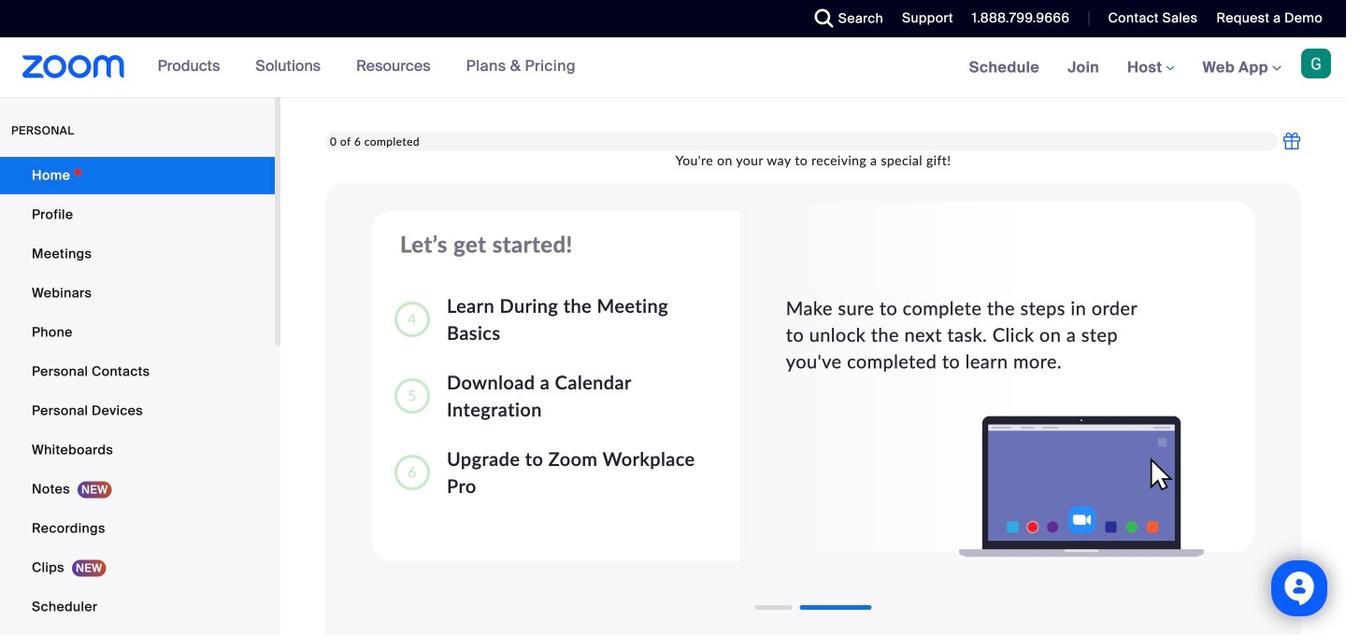 Task type: vqa. For each thing, say whether or not it's contained in the screenshot.
Presentation image on the left top of the page
no



Task type: locate. For each thing, give the bounding box(es) containing it.
banner
[[0, 37, 1347, 99]]

personal menu menu
[[0, 157, 275, 636]]



Task type: describe. For each thing, give the bounding box(es) containing it.
profile picture image
[[1302, 49, 1332, 79]]

zoom logo image
[[22, 55, 125, 79]]

meetings navigation
[[955, 37, 1347, 99]]

product information navigation
[[144, 37, 590, 97]]



